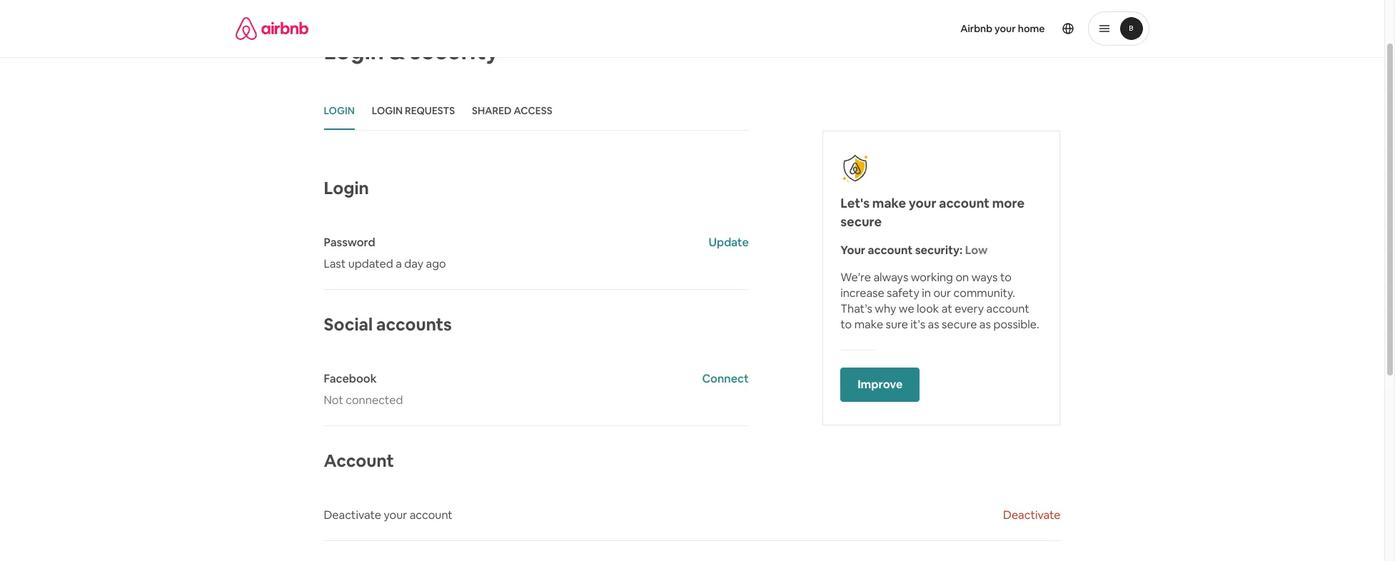 Task type: locate. For each thing, give the bounding box(es) containing it.
secure down let's
[[841, 214, 882, 230]]

accounts
[[376, 314, 452, 336]]

as right it's
[[928, 317, 940, 332]]

0 vertical spatial secure
[[841, 214, 882, 230]]

security:
[[916, 243, 963, 258]]

update
[[709, 235, 749, 250]]

1 as from the left
[[928, 317, 940, 332]]

0 horizontal spatial secure
[[841, 214, 882, 230]]

your account security: low
[[841, 243, 988, 258]]

1 vertical spatial your
[[909, 195, 937, 211]]

deactivate
[[324, 508, 381, 523], [1004, 508, 1061, 523]]

login left &
[[324, 36, 384, 66]]

1 horizontal spatial to
[[1001, 270, 1012, 285]]

1 login from the left
[[324, 104, 355, 117]]

as down every
[[980, 317, 991, 332]]

connect button
[[702, 371, 749, 387]]

1 login from the top
[[324, 36, 384, 66]]

login
[[324, 104, 355, 117], [372, 104, 403, 117]]

1 vertical spatial secure
[[942, 317, 977, 332]]

account
[[940, 195, 990, 211], [868, 243, 913, 258], [987, 301, 1030, 316], [410, 508, 453, 523]]

sure
[[886, 317, 908, 332]]

account inside let's make your account more secure
[[940, 195, 990, 211]]

1 horizontal spatial as
[[980, 317, 991, 332]]

0 horizontal spatial deactivate
[[324, 508, 381, 523]]

working
[[911, 270, 954, 285]]

low
[[966, 243, 988, 258]]

2 vertical spatial your
[[384, 508, 407, 523]]

0 vertical spatial login
[[324, 36, 384, 66]]

login requests
[[372, 104, 455, 117]]

2 deactivate from the left
[[1004, 508, 1061, 523]]

access
[[514, 104, 553, 117]]

login inside 'login requests' button
[[372, 104, 403, 117]]

why
[[875, 301, 897, 316]]

0 horizontal spatial login
[[324, 104, 355, 117]]

to right the ways
[[1001, 270, 1012, 285]]

login requests button
[[372, 93, 455, 130]]

home
[[1018, 22, 1045, 35]]

1 vertical spatial login
[[324, 177, 369, 199]]

your down the account at the left bottom
[[384, 508, 407, 523]]

0 horizontal spatial your
[[384, 508, 407, 523]]

1 horizontal spatial secure
[[942, 317, 977, 332]]

0 vertical spatial your
[[995, 22, 1016, 35]]

as
[[928, 317, 940, 332], [980, 317, 991, 332]]

improve
[[858, 377, 903, 392]]

2 login from the left
[[372, 104, 403, 117]]

0 vertical spatial make
[[873, 195, 906, 211]]

ago
[[426, 256, 446, 271]]

it's
[[911, 317, 926, 332]]

profile element
[[710, 0, 1150, 57]]

your inside profile element
[[995, 22, 1016, 35]]

not
[[324, 393, 343, 408]]

connect
[[702, 371, 749, 386]]

make right let's
[[873, 195, 906, 211]]

1 deactivate from the left
[[324, 508, 381, 523]]

tab list
[[324, 93, 749, 131]]

login for login
[[324, 177, 369, 199]]

your for home
[[995, 22, 1016, 35]]

0 horizontal spatial to
[[841, 317, 852, 332]]

shared access
[[472, 104, 553, 117]]

community.
[[954, 286, 1016, 301]]

last
[[324, 256, 346, 271]]

password last updated a day ago
[[324, 235, 446, 271]]

1 horizontal spatial your
[[909, 195, 937, 211]]

look
[[917, 301, 940, 316]]

login up password at the left of the page
[[324, 177, 369, 199]]

your up 'your account security: low'
[[909, 195, 937, 211]]

airbnb your home link
[[952, 14, 1054, 44]]

login & security
[[324, 36, 499, 66]]

2 login from the top
[[324, 177, 369, 199]]

shared access button
[[472, 93, 553, 130]]

login for login requests
[[372, 104, 403, 117]]

social
[[324, 314, 373, 336]]

login for login & security
[[324, 36, 384, 66]]

make
[[873, 195, 906, 211], [855, 317, 884, 332]]

1 horizontal spatial deactivate
[[1004, 508, 1061, 523]]

2 horizontal spatial your
[[995, 22, 1016, 35]]

more
[[993, 195, 1025, 211]]

your
[[995, 22, 1016, 35], [909, 195, 937, 211], [384, 508, 407, 523]]

&
[[389, 36, 405, 66]]

every
[[955, 301, 984, 316]]

your
[[841, 243, 866, 258]]

secure down every
[[942, 317, 977, 332]]

secure
[[841, 214, 882, 230], [942, 317, 977, 332]]

updated
[[348, 256, 393, 271]]

to
[[1001, 270, 1012, 285], [841, 317, 852, 332]]

0 horizontal spatial as
[[928, 317, 940, 332]]

login
[[324, 36, 384, 66], [324, 177, 369, 199]]

ways
[[972, 270, 998, 285]]

make down "that's"
[[855, 317, 884, 332]]

your left the "home" at the top of page
[[995, 22, 1016, 35]]

1 horizontal spatial login
[[372, 104, 403, 117]]

connected
[[346, 393, 403, 408]]

to down "that's"
[[841, 317, 852, 332]]

1 vertical spatial make
[[855, 317, 884, 332]]



Task type: describe. For each thing, give the bounding box(es) containing it.
in
[[922, 286, 931, 301]]

deactivate link
[[1004, 508, 1061, 523]]

increase
[[841, 286, 885, 301]]

your for account
[[384, 508, 407, 523]]

our
[[934, 286, 952, 301]]

a
[[396, 256, 402, 271]]

account
[[324, 450, 394, 472]]

at
[[942, 301, 953, 316]]

shared
[[472, 104, 512, 117]]

login button
[[324, 93, 355, 130]]

we
[[899, 301, 915, 316]]

deactivate for deactivate your account
[[324, 508, 381, 523]]

login for login
[[324, 104, 355, 117]]

on
[[956, 270, 969, 285]]

possible.
[[994, 317, 1040, 332]]

your inside let's make your account more secure
[[909, 195, 937, 211]]

make inside we're always working on ways to increase safety in our community. that's why we look at every account to make sure it's as secure as possible.
[[855, 317, 884, 332]]

requests
[[405, 104, 455, 117]]

secure inside we're always working on ways to increase safety in our community. that's why we look at every account to make sure it's as secure as possible.
[[942, 317, 977, 332]]

improve button
[[841, 368, 920, 402]]

account inside we're always working on ways to increase safety in our community. that's why we look at every account to make sure it's as secure as possible.
[[987, 301, 1030, 316]]

that's
[[841, 301, 873, 316]]

2 as from the left
[[980, 317, 991, 332]]

not connected
[[324, 393, 403, 408]]

password
[[324, 235, 375, 250]]

social accounts
[[324, 314, 452, 336]]

let's
[[841, 195, 870, 211]]

let's make your account more secure
[[841, 195, 1025, 230]]

secure inside let's make your account more secure
[[841, 214, 882, 230]]

day
[[405, 256, 424, 271]]

deactivate for deactivate link at the right bottom
[[1004, 508, 1061, 523]]

security
[[410, 36, 499, 66]]

facebook
[[324, 371, 377, 386]]

tab list containing login
[[324, 93, 749, 131]]

make inside let's make your account more secure
[[873, 195, 906, 211]]

0 vertical spatial to
[[1001, 270, 1012, 285]]

deactivate your account
[[324, 508, 453, 523]]

update button
[[709, 235, 749, 251]]

we're
[[841, 270, 871, 285]]

always
[[874, 270, 909, 285]]

1 vertical spatial to
[[841, 317, 852, 332]]

airbnb your home
[[961, 22, 1045, 35]]

safety
[[887, 286, 920, 301]]

we're always working on ways to increase safety in our community. that's why we look at every account to make sure it's as secure as possible.
[[841, 270, 1040, 332]]

airbnb
[[961, 22, 993, 35]]



Task type: vqa. For each thing, say whether or not it's contained in the screenshot.
Working
yes



